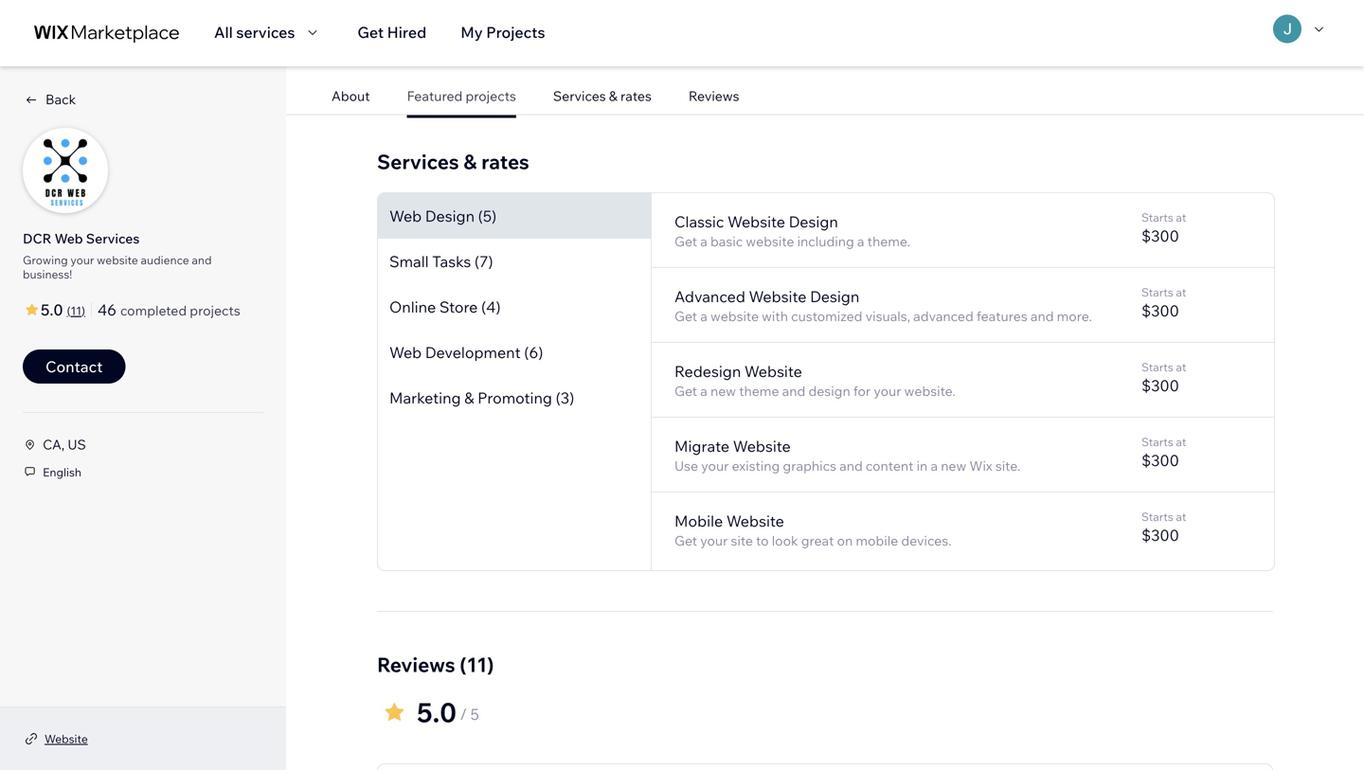 Task type: locate. For each thing, give the bounding box(es) containing it.
marketing & promoting (3)
[[390, 389, 575, 408]]

46
[[98, 300, 117, 319]]

featured
[[407, 88, 463, 104]]

website
[[728, 213, 786, 231], [749, 287, 807, 306], [745, 362, 803, 381], [733, 437, 791, 456], [727, 512, 785, 531], [45, 732, 88, 746]]

)
[[82, 304, 85, 318]]

3 at from the top
[[1177, 360, 1187, 375]]

web up small
[[390, 207, 422, 226]]

migrate website use your existing graphics and content in a new wix site.
[[675, 437, 1021, 475]]

devices.
[[902, 533, 952, 550]]

your right the for
[[874, 383, 902, 400]]

rates
[[621, 88, 652, 104], [482, 149, 530, 175]]

5 $300 from the top
[[1142, 526, 1180, 545]]

0 vertical spatial 5.0
[[41, 300, 63, 319]]

website for advanced
[[749, 287, 807, 306]]

0 vertical spatial reviews
[[689, 88, 740, 104]]

starts for redesign website
[[1142, 360, 1174, 375]]

0 horizontal spatial new
[[711, 383, 737, 400]]

website down advanced
[[711, 308, 759, 325]]

2 starts at $300 from the top
[[1142, 286, 1187, 321]]

$300 for mobile website
[[1142, 526, 1180, 545]]

starts for classic website design
[[1142, 211, 1174, 225]]

starts at $300 for redesign website
[[1142, 360, 1187, 395]]

5 starts at $300 from the top
[[1142, 510, 1187, 545]]

2 horizontal spatial services
[[553, 88, 606, 104]]

5 starts from the top
[[1142, 510, 1174, 524]]

website inside classic website design get a basic website including a theme.
[[728, 213, 786, 231]]

site.
[[996, 458, 1021, 475]]

get down mobile
[[675, 533, 698, 550]]

dcr web services growing your website audience and business!
[[23, 230, 212, 282]]

a down redesign
[[701, 383, 708, 400]]

1 horizontal spatial services
[[377, 149, 459, 175]]

graphics
[[783, 458, 837, 475]]

all services button
[[214, 21, 324, 44]]

1 horizontal spatial reviews
[[689, 88, 740, 104]]

1 starts at $300 from the top
[[1142, 211, 1187, 246]]

wix
[[970, 458, 993, 475]]

and inside "dcr web services growing your website audience and business!"
[[192, 253, 212, 267]]

1 horizontal spatial projects
[[466, 88, 516, 104]]

rates up (5) on the left of the page
[[482, 149, 530, 175]]

reviews
[[689, 88, 740, 104], [377, 653, 455, 678]]

2 vertical spatial services
[[86, 230, 140, 247]]

and inside advanced website design get a website with customized visuals, advanced features and more.
[[1031, 308, 1055, 325]]

website right basic
[[746, 233, 795, 250]]

4 at from the top
[[1177, 435, 1187, 449]]

your down mobile
[[701, 533, 728, 550]]

featured
[[807, 48, 867, 67]]

1 vertical spatial &
[[464, 149, 477, 175]]

get down redesign
[[675, 383, 698, 400]]

basic
[[711, 233, 743, 250]]

1 starts from the top
[[1142, 211, 1174, 225]]

website inside classic website design get a basic website including a theme.
[[746, 233, 795, 250]]

2 horizontal spatial projects
[[870, 48, 928, 67]]

website for advanced
[[711, 308, 759, 325]]

starts at $300
[[1142, 211, 1187, 246], [1142, 286, 1187, 321], [1142, 360, 1187, 395], [1142, 435, 1187, 470], [1142, 510, 1187, 545]]

web down 'online'
[[390, 343, 422, 362]]

a inside redesign website get a new theme and design for your website.
[[701, 383, 708, 400]]

reviews link
[[689, 88, 740, 104]]

for
[[854, 383, 871, 400]]

0 vertical spatial new
[[711, 383, 737, 400]]

your inside redesign website get a new theme and design for your website.
[[874, 383, 902, 400]]

hired
[[387, 23, 427, 42]]

a inside migrate website use your existing graphics and content in a new wix site.
[[931, 458, 938, 475]]

projects
[[870, 48, 928, 67], [466, 88, 516, 104], [190, 302, 240, 319]]

1 vertical spatial reviews
[[377, 653, 455, 678]]

2 $300 from the top
[[1142, 302, 1180, 321]]

and left content
[[840, 458, 863, 475]]

small tasks (7)
[[390, 252, 493, 271]]

1 horizontal spatial 5.0
[[417, 696, 457, 730]]

3 starts from the top
[[1142, 360, 1174, 375]]

get
[[358, 23, 384, 42], [675, 233, 698, 250], [675, 308, 698, 325], [675, 383, 698, 400], [675, 533, 698, 550]]

a right in
[[931, 458, 938, 475]]

growing
[[23, 253, 68, 267]]

5 at from the top
[[1177, 510, 1187, 524]]

website left audience at the left top of the page
[[97, 253, 138, 267]]

website for mobile
[[727, 512, 785, 531]]

classic
[[675, 213, 725, 231]]

your inside mobile website get your site to look great on mobile devices.
[[701, 533, 728, 550]]

design up customized
[[810, 287, 860, 306]]

your
[[71, 253, 94, 267], [874, 383, 902, 400], [702, 458, 729, 475], [701, 533, 728, 550]]

services
[[553, 88, 606, 104], [377, 149, 459, 175], [86, 230, 140, 247]]

1 vertical spatial new
[[941, 458, 967, 475]]

to
[[757, 533, 769, 550]]

website
[[746, 233, 795, 250], [97, 253, 138, 267], [711, 308, 759, 325]]

get down advanced
[[675, 308, 698, 325]]

mobile website get your site to look great on mobile devices.
[[675, 512, 952, 550]]

get left hired
[[358, 23, 384, 42]]

web for web design (5)
[[390, 207, 422, 226]]

4 $300 from the top
[[1142, 451, 1180, 470]]

$300
[[1142, 227, 1180, 246], [1142, 302, 1180, 321], [1142, 377, 1180, 395], [1142, 451, 1180, 470], [1142, 526, 1180, 545]]

0 horizontal spatial 5.0
[[41, 300, 63, 319]]

new
[[711, 383, 737, 400], [941, 458, 967, 475]]

1 vertical spatial website
[[97, 253, 138, 267]]

1 vertical spatial web
[[55, 230, 83, 247]]

2 starts from the top
[[1142, 286, 1174, 300]]

design for advanced website design
[[810, 287, 860, 306]]

5.0
[[41, 300, 63, 319], [417, 696, 457, 730]]

your down migrate
[[702, 458, 729, 475]]

new down redesign
[[711, 383, 737, 400]]

website inside "dcr web services growing your website audience and business!"
[[97, 253, 138, 267]]

1 vertical spatial 5.0
[[417, 696, 457, 730]]

0 horizontal spatial services & rates
[[377, 149, 530, 175]]

more
[[766, 48, 803, 67]]

5.0 / 5
[[417, 696, 479, 730]]

your right growing
[[71, 253, 94, 267]]

0 horizontal spatial projects
[[190, 302, 240, 319]]

and right theme
[[783, 383, 806, 400]]

0 vertical spatial web
[[390, 207, 422, 226]]

marketing
[[390, 389, 461, 408]]

back
[[45, 91, 76, 108]]

new inside redesign website get a new theme and design for your website.
[[711, 383, 737, 400]]

0 vertical spatial website
[[746, 233, 795, 250]]

promoting
[[478, 389, 553, 408]]

about link
[[332, 88, 370, 104]]

and left more.
[[1031, 308, 1055, 325]]

web
[[390, 207, 422, 226], [55, 230, 83, 247], [390, 343, 422, 362]]

1 horizontal spatial new
[[941, 458, 967, 475]]

and right audience at the left top of the page
[[192, 253, 212, 267]]

web right dcr
[[55, 230, 83, 247]]

design inside advanced website design get a website with customized visuals, advanced features and more.
[[810, 287, 860, 306]]

and
[[192, 253, 212, 267], [1031, 308, 1055, 325], [783, 383, 806, 400], [840, 458, 863, 475]]

theme
[[740, 383, 780, 400]]

0 horizontal spatial reviews
[[377, 653, 455, 678]]

1 vertical spatial projects
[[466, 88, 516, 104]]

website inside redesign website get a new theme and design for your website.
[[745, 362, 803, 381]]

&
[[609, 88, 618, 104], [464, 149, 477, 175], [465, 389, 474, 408]]

1 vertical spatial services & rates
[[377, 149, 530, 175]]

2 vertical spatial projects
[[190, 302, 240, 319]]

my
[[461, 23, 483, 42]]

on
[[838, 533, 853, 550]]

1 horizontal spatial services & rates
[[553, 88, 652, 104]]

design up including on the top of the page
[[789, 213, 839, 231]]

0 horizontal spatial services
[[86, 230, 140, 247]]

a
[[701, 233, 708, 250], [858, 233, 865, 250], [701, 308, 708, 325], [701, 383, 708, 400], [931, 458, 938, 475]]

website for migrate
[[733, 437, 791, 456]]

website inside migrate website use your existing graphics and content in a new wix site.
[[733, 437, 791, 456]]

a down advanced
[[701, 308, 708, 325]]

design left (5) on the left of the page
[[425, 207, 475, 226]]

get down classic
[[675, 233, 698, 250]]

2 at from the top
[[1177, 286, 1187, 300]]

online store (4)
[[390, 298, 501, 317]]

starts at $300 for mobile website
[[1142, 510, 1187, 545]]

services inside "dcr web services growing your website audience and business!"
[[86, 230, 140, 247]]

1 horizontal spatial rates
[[621, 88, 652, 104]]

0 vertical spatial services
[[553, 88, 606, 104]]

completed
[[120, 302, 187, 319]]

customized
[[792, 308, 863, 325]]

46 completed projects
[[98, 300, 240, 319]]

my projects link
[[461, 21, 546, 44]]

reviews up 5.0 / 5
[[377, 653, 455, 678]]

design inside classic website design get a basic website including a theme.
[[789, 213, 839, 231]]

4 starts at $300 from the top
[[1142, 435, 1187, 470]]

1 $300 from the top
[[1142, 227, 1180, 246]]

at for migrate website
[[1177, 435, 1187, 449]]

3 $300 from the top
[[1142, 377, 1180, 395]]

2 vertical spatial web
[[390, 343, 422, 362]]

1 at from the top
[[1177, 211, 1187, 225]]

at
[[1177, 211, 1187, 225], [1177, 286, 1187, 300], [1177, 360, 1187, 375], [1177, 435, 1187, 449], [1177, 510, 1187, 524]]

5.0 left / 5
[[417, 696, 457, 730]]

4 starts from the top
[[1142, 435, 1174, 449]]

design
[[425, 207, 475, 226], [789, 213, 839, 231], [810, 287, 860, 306]]

2 vertical spatial website
[[711, 308, 759, 325]]

3 starts at $300 from the top
[[1142, 360, 1187, 395]]

website inside mobile website get your site to look great on mobile devices.
[[727, 512, 785, 531]]

0 vertical spatial rates
[[621, 88, 652, 104]]

mobile
[[856, 533, 899, 550]]

web development (6)
[[390, 343, 544, 362]]

0 horizontal spatial rates
[[482, 149, 530, 175]]

ca,
[[43, 436, 65, 453]]

website inside advanced website design get a website with customized visuals, advanced features and more.
[[749, 287, 807, 306]]

0 vertical spatial projects
[[870, 48, 928, 67]]

/ 5
[[460, 705, 479, 724]]

a inside advanced website design get a website with customized visuals, advanced features and more.
[[701, 308, 708, 325]]

new left wix
[[941, 458, 967, 475]]

rates left reviews link
[[621, 88, 652, 104]]

starts for advanced website design
[[1142, 286, 1174, 300]]

show more featured projects button
[[723, 46, 928, 68]]

reviews for reviews (11)
[[377, 653, 455, 678]]

1 vertical spatial rates
[[482, 149, 530, 175]]

dcr
[[23, 230, 52, 247]]

development
[[425, 343, 521, 362]]

in
[[917, 458, 928, 475]]

featured projects link
[[407, 88, 516, 104]]

get inside advanced website design get a website with customized visuals, advanced features and more.
[[675, 308, 698, 325]]

5.0 left (
[[41, 300, 63, 319]]

reviews down show
[[689, 88, 740, 104]]

website inside advanced website design get a website with customized visuals, advanced features and more.
[[711, 308, 759, 325]]

show more featured projects
[[723, 48, 928, 67]]

starts at $300 for advanced website design
[[1142, 286, 1187, 321]]

$300 for classic website design
[[1142, 227, 1180, 246]]

use
[[675, 458, 699, 475]]



Task type: vqa. For each thing, say whether or not it's contained in the screenshot.
Reviews (11)'s Reviews
yes



Task type: describe. For each thing, give the bounding box(es) containing it.
theme.
[[868, 233, 911, 250]]

with
[[762, 308, 789, 325]]

(4)
[[481, 298, 501, 317]]

johnsmith43233 image
[[1274, 15, 1302, 43]]

at for mobile website
[[1177, 510, 1187, 524]]

$300 for advanced website design
[[1142, 302, 1180, 321]]

contact
[[45, 357, 103, 376]]

tasks
[[432, 252, 471, 271]]

starts for mobile website
[[1142, 510, 1174, 524]]

all
[[214, 23, 233, 42]]

new inside migrate website use your existing graphics and content in a new wix site.
[[941, 458, 967, 475]]

projects
[[486, 23, 546, 42]]

get inside classic website design get a basic website including a theme.
[[675, 233, 698, 250]]

classic website design get a basic website including a theme.
[[675, 213, 911, 250]]

reviews for reviews
[[689, 88, 740, 104]]

dcr web services image
[[24, 129, 107, 212]]

get hired
[[358, 23, 427, 42]]

5.0 for 5.0 ( 11 )
[[41, 300, 63, 319]]

(
[[67, 304, 71, 318]]

including
[[798, 233, 855, 250]]

show
[[723, 48, 763, 67]]

starts at $300 for migrate website
[[1142, 435, 1187, 470]]

reviews (11)
[[377, 653, 494, 678]]

at for redesign website
[[1177, 360, 1187, 375]]

$300 for migrate website
[[1142, 451, 1180, 470]]

11
[[71, 304, 82, 318]]

all services
[[214, 23, 295, 42]]

services
[[236, 23, 295, 42]]

2 vertical spatial &
[[465, 389, 474, 408]]

a down classic
[[701, 233, 708, 250]]

website for dcr
[[97, 253, 138, 267]]

services & rates link
[[553, 88, 652, 104]]

mobile
[[675, 512, 723, 531]]

your inside migrate website use your existing graphics and content in a new wix site.
[[702, 458, 729, 475]]

at for classic website design
[[1177, 211, 1187, 225]]

0 vertical spatial services & rates
[[553, 88, 652, 104]]

more.
[[1057, 308, 1093, 325]]

content
[[866, 458, 914, 475]]

featured projects
[[407, 88, 516, 104]]

contact button
[[23, 350, 125, 384]]

$300 for redesign website
[[1142, 377, 1180, 395]]

(5)
[[478, 207, 497, 226]]

5.0 ( 11 )
[[41, 300, 85, 319]]

at for advanced website design
[[1177, 286, 1187, 300]]

advanced website design get a website with customized visuals, advanced features and more.
[[675, 287, 1093, 325]]

and inside redesign website get a new theme and design for your website.
[[783, 383, 806, 400]]

website for redesign
[[745, 362, 803, 381]]

(11)
[[460, 653, 494, 678]]

redesign
[[675, 362, 741, 381]]

web inside "dcr web services growing your website audience and business!"
[[55, 230, 83, 247]]

features
[[977, 308, 1028, 325]]

audience
[[141, 253, 189, 267]]

business!
[[23, 267, 72, 282]]

visuals,
[[866, 308, 911, 325]]

online
[[390, 298, 436, 317]]

and inside migrate website use your existing graphics and content in a new wix site.
[[840, 458, 863, 475]]

website for classic
[[728, 213, 786, 231]]

(7)
[[475, 252, 493, 271]]

get inside mobile website get your site to look great on mobile devices.
[[675, 533, 698, 550]]

web for web development (6)
[[390, 343, 422, 362]]

starts for migrate website
[[1142, 435, 1174, 449]]

get inside get hired 'link'
[[358, 23, 384, 42]]

a left the theme.
[[858, 233, 865, 250]]

website.
[[905, 383, 956, 400]]

your inside "dcr web services growing your website audience and business!"
[[71, 253, 94, 267]]

web design (5)
[[390, 207, 497, 226]]

get inside redesign website get a new theme and design for your website.
[[675, 383, 698, 400]]

1 vertical spatial services
[[377, 149, 459, 175]]

ca, us
[[43, 436, 86, 453]]

(3)
[[556, 389, 575, 408]]

store
[[440, 298, 478, 317]]

migrate
[[675, 437, 730, 456]]

my projects
[[461, 23, 546, 42]]

advanced
[[675, 287, 746, 306]]

0 vertical spatial &
[[609, 88, 618, 104]]

english
[[43, 465, 81, 480]]

look
[[772, 533, 799, 550]]

existing
[[732, 458, 780, 475]]

website link
[[45, 731, 88, 748]]

site
[[731, 533, 754, 550]]

about
[[332, 88, 370, 104]]

starts at $300 for classic website design
[[1142, 211, 1187, 246]]

small
[[390, 252, 429, 271]]

projects inside 46 completed projects
[[190, 302, 240, 319]]

(6)
[[524, 343, 544, 362]]

back button
[[23, 91, 76, 108]]

advanced
[[914, 308, 974, 325]]

great
[[802, 533, 835, 550]]

design for classic website design
[[789, 213, 839, 231]]

redesign website get a new theme and design for your website.
[[675, 362, 956, 400]]

5.0 for 5.0 / 5
[[417, 696, 457, 730]]

projects inside show more featured projects button
[[870, 48, 928, 67]]

get hired link
[[358, 21, 427, 44]]

us
[[68, 436, 86, 453]]



